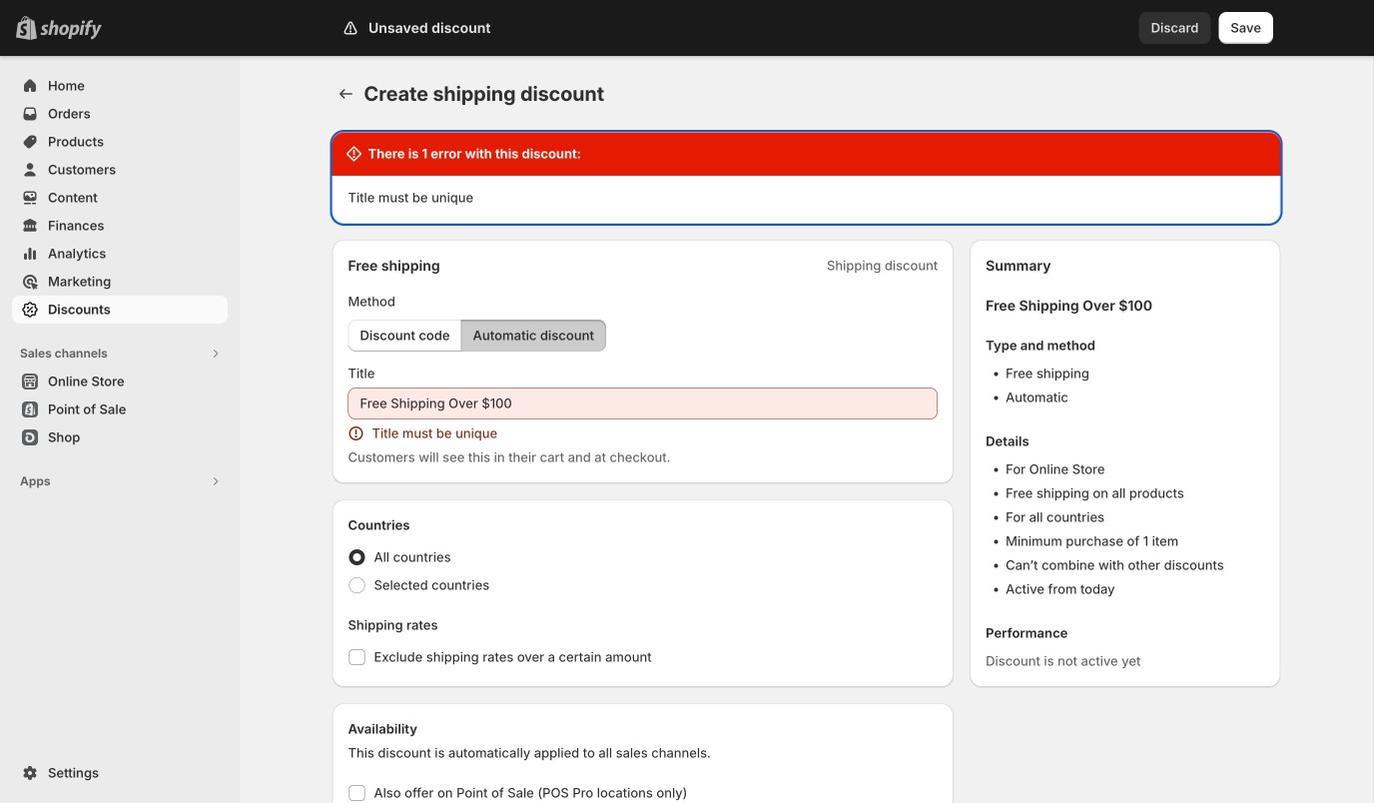 Task type: locate. For each thing, give the bounding box(es) containing it.
None text field
[[348, 388, 938, 420]]



Task type: describe. For each thing, give the bounding box(es) containing it.
shopify image
[[40, 20, 102, 40]]



Task type: vqa. For each thing, say whether or not it's contained in the screenshot.
Users and permissions link
no



